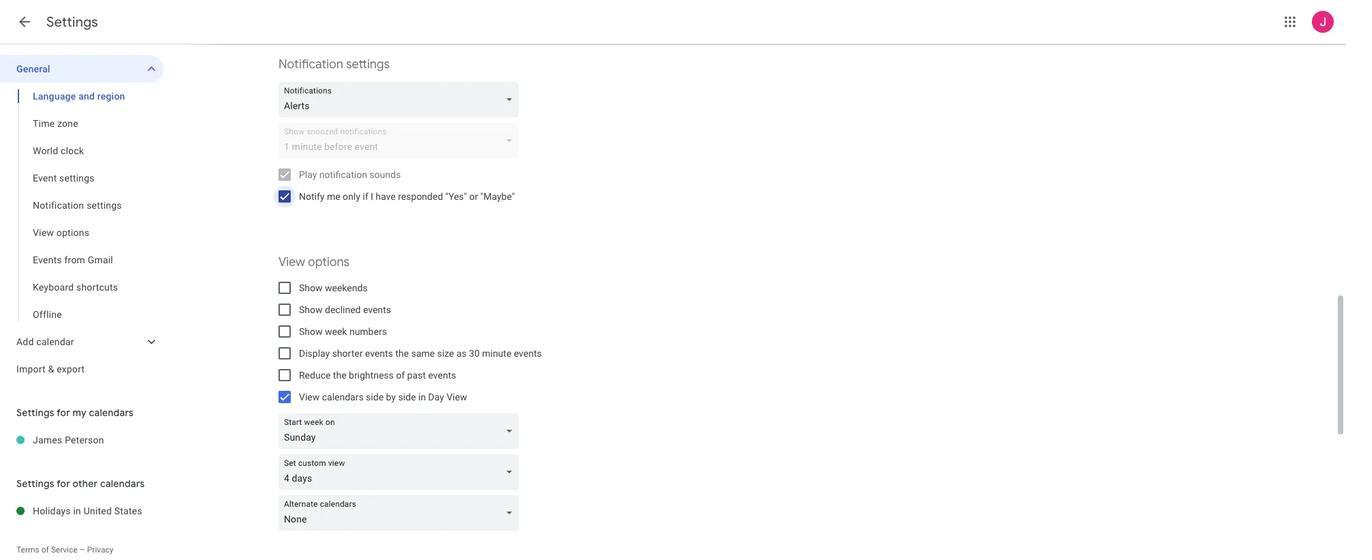 Task type: locate. For each thing, give the bounding box(es) containing it.
0 horizontal spatial view options
[[33, 227, 89, 238]]

1 horizontal spatial notification
[[279, 57, 343, 72]]

0 horizontal spatial notification
[[33, 200, 84, 211]]

in
[[419, 392, 426, 403], [73, 506, 81, 517]]

notification
[[320, 169, 367, 180]]

settings
[[346, 57, 390, 72], [59, 173, 95, 184], [87, 200, 122, 211]]

display
[[299, 348, 330, 359]]

show down show weekends
[[299, 305, 323, 316]]

0 horizontal spatial options
[[56, 227, 89, 238]]

for left "other"
[[57, 478, 70, 490]]

gmail
[[88, 255, 113, 266]]

settings up holidays
[[16, 478, 54, 490]]

group
[[0, 83, 164, 329]]

brightness
[[349, 370, 394, 381]]

view up show weekends
[[279, 255, 305, 270]]

0 vertical spatial notification
[[279, 57, 343, 72]]

if
[[363, 191, 368, 202]]

add calendar
[[16, 337, 74, 348]]

1 vertical spatial settings
[[59, 173, 95, 184]]

world clock
[[33, 145, 84, 156]]

–
[[80, 546, 85, 555]]

1 for from the top
[[57, 407, 70, 419]]

0 vertical spatial view options
[[33, 227, 89, 238]]

notification settings
[[279, 57, 390, 72], [33, 200, 122, 211]]

calendars up states
[[100, 478, 145, 490]]

1 vertical spatial calendars
[[89, 407, 134, 419]]

settings for other calendars
[[16, 478, 145, 490]]

james peterson tree item
[[0, 427, 164, 454]]

keyboard shortcuts
[[33, 282, 118, 293]]

in left the day
[[419, 392, 426, 403]]

for left 'my'
[[57, 407, 70, 419]]

1 horizontal spatial view options
[[279, 255, 350, 270]]

0 vertical spatial options
[[56, 227, 89, 238]]

0 vertical spatial settings
[[46, 14, 98, 31]]

show
[[299, 283, 323, 294], [299, 305, 323, 316], [299, 326, 323, 337]]

of
[[396, 370, 405, 381], [41, 546, 49, 555]]

world
[[33, 145, 58, 156]]

1 horizontal spatial in
[[419, 392, 426, 403]]

notification
[[279, 57, 343, 72], [33, 200, 84, 211]]

the down "shorter"
[[333, 370, 347, 381]]

events up reduce the brightness of past events
[[365, 348, 393, 359]]

options up events from gmail
[[56, 227, 89, 238]]

0 vertical spatial the
[[396, 348, 409, 359]]

go back image
[[16, 14, 33, 30]]

side right by
[[398, 392, 416, 403]]

declined
[[325, 305, 361, 316]]

general tree item
[[0, 55, 164, 83]]

calendars down reduce
[[322, 392, 364, 403]]

privacy link
[[87, 546, 114, 555]]

settings
[[46, 14, 98, 31], [16, 407, 54, 419], [16, 478, 54, 490]]

tree
[[0, 55, 164, 383]]

holidays in united states tree item
[[0, 498, 164, 525]]

minute
[[482, 348, 512, 359]]

2 vertical spatial settings
[[16, 478, 54, 490]]

1 vertical spatial notification
[[33, 200, 84, 211]]

1 horizontal spatial the
[[396, 348, 409, 359]]

the
[[396, 348, 409, 359], [333, 370, 347, 381]]

show up display
[[299, 326, 323, 337]]

events down size
[[428, 370, 456, 381]]

in inside tree item
[[73, 506, 81, 517]]

events
[[363, 305, 391, 316], [365, 348, 393, 359], [514, 348, 542, 359], [428, 370, 456, 381]]

1 vertical spatial in
[[73, 506, 81, 517]]

side
[[366, 392, 384, 403], [398, 392, 416, 403]]

numbers
[[350, 326, 387, 337]]

"yes"
[[446, 191, 467, 202]]

calendars right 'my'
[[89, 407, 134, 419]]

2 for from the top
[[57, 478, 70, 490]]

1 vertical spatial for
[[57, 478, 70, 490]]

show for show week numbers
[[299, 326, 323, 337]]

view
[[33, 227, 54, 238], [279, 255, 305, 270], [299, 392, 320, 403], [447, 392, 467, 403]]

language and region
[[33, 91, 125, 102]]

options
[[56, 227, 89, 238], [308, 255, 350, 270]]

None field
[[279, 82, 525, 117], [279, 414, 525, 449], [279, 455, 525, 490], [279, 496, 525, 531], [279, 82, 525, 117], [279, 414, 525, 449], [279, 455, 525, 490], [279, 496, 525, 531]]

have
[[376, 191, 396, 202]]

0 horizontal spatial side
[[366, 392, 384, 403]]

1 vertical spatial notification settings
[[33, 200, 122, 211]]

1 vertical spatial settings
[[16, 407, 54, 419]]

show declined events
[[299, 305, 391, 316]]

export
[[57, 364, 85, 375]]

2 vertical spatial show
[[299, 326, 323, 337]]

view options
[[33, 227, 89, 238], [279, 255, 350, 270]]

0 vertical spatial notification settings
[[279, 57, 390, 72]]

settings up james
[[16, 407, 54, 419]]

for
[[57, 407, 70, 419], [57, 478, 70, 490]]

view down reduce
[[299, 392, 320, 403]]

1 horizontal spatial side
[[398, 392, 416, 403]]

of left past
[[396, 370, 405, 381]]

view calendars side by side in day view
[[299, 392, 467, 403]]

settings heading
[[46, 14, 98, 31]]

event
[[33, 173, 57, 184]]

0 horizontal spatial in
[[73, 506, 81, 517]]

1 vertical spatial view options
[[279, 255, 350, 270]]

3 show from the top
[[299, 326, 323, 337]]

of right terms
[[41, 546, 49, 555]]

1 show from the top
[[299, 283, 323, 294]]

view options up events from gmail
[[33, 227, 89, 238]]

view up the events
[[33, 227, 54, 238]]

settings for settings
[[46, 14, 98, 31]]

sounds
[[370, 169, 401, 180]]

calendars
[[322, 392, 364, 403], [89, 407, 134, 419], [100, 478, 145, 490]]

1 horizontal spatial of
[[396, 370, 405, 381]]

notify me only if i have responded "yes" or "maybe"
[[299, 191, 515, 202]]

2 show from the top
[[299, 305, 323, 316]]

in left united
[[73, 506, 81, 517]]

james peterson
[[33, 435, 104, 446]]

1 vertical spatial of
[[41, 546, 49, 555]]

2 vertical spatial calendars
[[100, 478, 145, 490]]

week
[[325, 326, 347, 337]]

0 vertical spatial for
[[57, 407, 70, 419]]

for for other
[[57, 478, 70, 490]]

holidays in united states link
[[33, 498, 164, 525]]

settings right "go back" icon on the top left of page
[[46, 14, 98, 31]]

event settings
[[33, 173, 95, 184]]

show left weekends
[[299, 283, 323, 294]]

zone
[[57, 118, 78, 129]]

show week numbers
[[299, 326, 387, 337]]

2 side from the left
[[398, 392, 416, 403]]

shorter
[[332, 348, 363, 359]]

2 vertical spatial settings
[[87, 200, 122, 211]]

1 vertical spatial options
[[308, 255, 350, 270]]

options up show weekends
[[308, 255, 350, 270]]

terms of service link
[[16, 546, 78, 555]]

terms
[[16, 546, 39, 555]]

the left same at the left
[[396, 348, 409, 359]]

events up "numbers"
[[363, 305, 391, 316]]

0 vertical spatial calendars
[[322, 392, 364, 403]]

view options up show weekends
[[279, 255, 350, 270]]

0 horizontal spatial the
[[333, 370, 347, 381]]

show weekends
[[299, 283, 368, 294]]

0 vertical spatial show
[[299, 283, 323, 294]]

0 horizontal spatial notification settings
[[33, 200, 122, 211]]

united
[[84, 506, 112, 517]]

play notification sounds
[[299, 169, 401, 180]]

weekends
[[325, 283, 368, 294]]

1 vertical spatial show
[[299, 305, 323, 316]]

for for my
[[57, 407, 70, 419]]

reduce the brightness of past events
[[299, 370, 456, 381]]

responded
[[398, 191, 443, 202]]

offline
[[33, 309, 62, 320]]

my
[[73, 407, 87, 419]]

&
[[48, 364, 54, 375]]

side left by
[[366, 392, 384, 403]]



Task type: vqa. For each thing, say whether or not it's contained in the screenshot.
'7' "Element" on the left top
no



Task type: describe. For each thing, give the bounding box(es) containing it.
notification inside tree
[[33, 200, 84, 211]]

0 vertical spatial of
[[396, 370, 405, 381]]

service
[[51, 546, 78, 555]]

options inside tree
[[56, 227, 89, 238]]

events from gmail
[[33, 255, 113, 266]]

only
[[343, 191, 360, 202]]

shortcuts
[[76, 282, 118, 293]]

settings for my calendars
[[16, 407, 134, 419]]

group containing language and region
[[0, 83, 164, 329]]

i
[[371, 191, 373, 202]]

me
[[327, 191, 341, 202]]

events right minute
[[514, 348, 542, 359]]

1 horizontal spatial notification settings
[[279, 57, 390, 72]]

holidays
[[33, 506, 71, 517]]

and
[[79, 91, 95, 102]]

peterson
[[65, 435, 104, 446]]

show for show weekends
[[299, 283, 323, 294]]

calendar
[[36, 337, 74, 348]]

view inside tree
[[33, 227, 54, 238]]

holidays in united states
[[33, 506, 142, 517]]

clock
[[61, 145, 84, 156]]

general
[[16, 64, 50, 74]]

as
[[457, 348, 467, 359]]

or
[[470, 191, 478, 202]]

time zone
[[33, 118, 78, 129]]

terms of service – privacy
[[16, 546, 114, 555]]

states
[[114, 506, 142, 517]]

"maybe"
[[481, 191, 515, 202]]

time
[[33, 118, 55, 129]]

add
[[16, 337, 34, 348]]

notify
[[299, 191, 325, 202]]

tree containing general
[[0, 55, 164, 383]]

reduce
[[299, 370, 331, 381]]

settings for settings for my calendars
[[16, 407, 54, 419]]

region
[[97, 91, 125, 102]]

by
[[386, 392, 396, 403]]

size
[[437, 348, 454, 359]]

calendars for settings for other calendars
[[100, 478, 145, 490]]

view right the day
[[447, 392, 467, 403]]

other
[[73, 478, 98, 490]]

show for show declined events
[[299, 305, 323, 316]]

calendars for settings for my calendars
[[89, 407, 134, 419]]

1 vertical spatial the
[[333, 370, 347, 381]]

privacy
[[87, 546, 114, 555]]

keyboard
[[33, 282, 74, 293]]

1 side from the left
[[366, 392, 384, 403]]

same
[[411, 348, 435, 359]]

events
[[33, 255, 62, 266]]

0 vertical spatial settings
[[346, 57, 390, 72]]

30
[[469, 348, 480, 359]]

past
[[407, 370, 426, 381]]

import
[[16, 364, 46, 375]]

james
[[33, 435, 62, 446]]

0 horizontal spatial of
[[41, 546, 49, 555]]

day
[[428, 392, 444, 403]]

from
[[64, 255, 85, 266]]

settings for settings for other calendars
[[16, 478, 54, 490]]

display shorter events the same size as 30 minute events
[[299, 348, 542, 359]]

1 horizontal spatial options
[[308, 255, 350, 270]]

0 vertical spatial in
[[419, 392, 426, 403]]

play
[[299, 169, 317, 180]]

language
[[33, 91, 76, 102]]

import & export
[[16, 364, 85, 375]]



